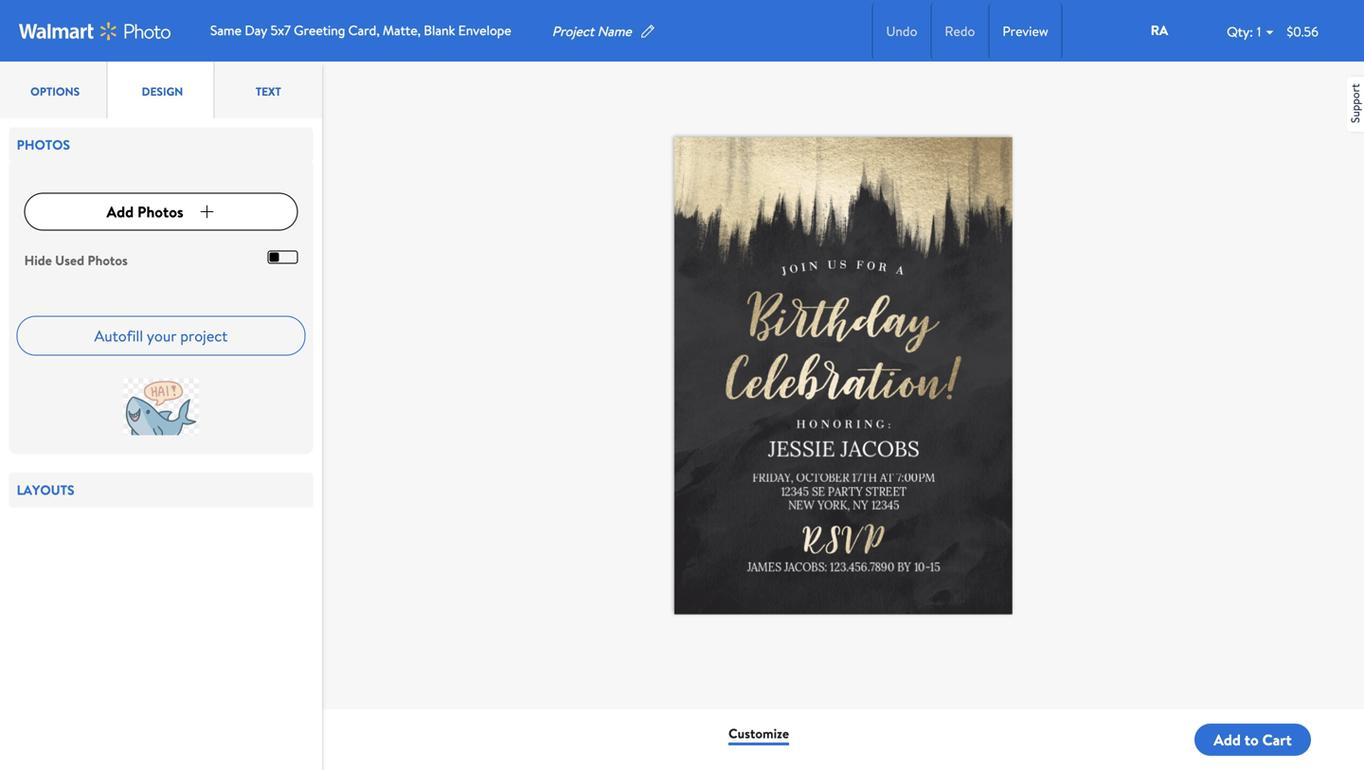Task type: vqa. For each thing, say whether or not it's contained in the screenshot.
'Qty:'
yes



Task type: describe. For each thing, give the bounding box(es) containing it.
name
[[597, 22, 632, 40]]

qty: 1
[[1227, 22, 1261, 41]]

card,
[[348, 21, 380, 39]]

hide
[[24, 251, 52, 270]]

to
[[1245, 730, 1259, 750]]

customize
[[729, 724, 789, 743]]

text button
[[215, 62, 322, 118]]

add for add to cart
[[1214, 730, 1241, 750]]

same
[[210, 21, 242, 39]]

tab list inside design tab panel
[[17, 170, 305, 447]]

autofill your project
[[94, 326, 228, 346]]

5x7
[[271, 21, 291, 39]]

day
[[245, 21, 267, 39]]

add photos
[[107, 201, 183, 222]]

ra button
[[1129, 14, 1190, 49]]

qty:
[[1227, 22, 1253, 41]]

project
[[180, 326, 228, 346]]

text
[[256, 83, 281, 99]]

matte,
[[383, 21, 421, 39]]

cart
[[1263, 730, 1292, 750]]

project
[[552, 22, 594, 40]]

total $0.56 element
[[1287, 22, 1319, 41]]

design tab panel
[[0, 118, 322, 770]]

envelope
[[458, 21, 511, 39]]

add to cart
[[1214, 730, 1292, 750]]

layouts button
[[9, 473, 313, 508]]

tab list containing options
[[0, 62, 322, 118]]

$0.56
[[1287, 22, 1319, 41]]

2 vertical spatial photos
[[87, 251, 128, 270]]



Task type: locate. For each thing, give the bounding box(es) containing it.
add inside button
[[107, 201, 134, 222]]

project name
[[552, 22, 632, 40]]

tab list containing add photos
[[17, 170, 305, 447]]

photos right used
[[87, 251, 128, 270]]

delete image
[[188, 382, 203, 398]]

options
[[30, 83, 80, 99]]

1 vertical spatial add
[[1214, 730, 1241, 750]]

ra
[[1151, 21, 1169, 39]]

1 vertical spatial tab list
[[17, 170, 305, 447]]

add photos button
[[24, 193, 298, 231]]

autofill
[[94, 326, 143, 346]]

layouts
[[17, 481, 74, 499]]

1 vertical spatial photos
[[137, 201, 183, 222]]

options button
[[0, 62, 107, 118]]

0 horizontal spatial photos
[[17, 136, 70, 154]]

0 vertical spatial tab list
[[0, 62, 322, 118]]

1 horizontal spatial add
[[1214, 730, 1241, 750]]

add for add photos
[[107, 201, 134, 222]]

plus image
[[199, 203, 216, 220]]

preview
[[1003, 22, 1049, 40]]

add left to
[[1214, 730, 1241, 750]]

greeting
[[294, 21, 345, 39]]

1
[[1257, 22, 1261, 41]]

add inside "button"
[[1214, 730, 1241, 750]]

add
[[107, 201, 134, 222], [1214, 730, 1241, 750]]

autofill your project button
[[17, 316, 305, 356]]

used
[[55, 251, 84, 270]]

project name button
[[551, 20, 695, 42]]

photos inside dropdown button
[[17, 136, 70, 154]]

your
[[147, 326, 177, 346]]

photos inside button
[[137, 201, 183, 222]]

same day 5x7 greeting card, matte, blank envelope
[[210, 21, 511, 39]]

pencil alt image
[[639, 23, 656, 40]]

hide used photos image
[[269, 253, 279, 262]]

add up hide used photos
[[107, 201, 134, 222]]

2 horizontal spatial photos
[[137, 201, 183, 222]]

design
[[142, 83, 183, 99]]

tab list
[[0, 62, 322, 118], [17, 170, 305, 447]]

preview button
[[989, 3, 1063, 60]]

blank
[[424, 21, 455, 39]]

photos left plus icon
[[137, 201, 183, 222]]

photos button
[[9, 128, 313, 163]]

1 horizontal spatial photos
[[87, 251, 128, 270]]

0 vertical spatial photos
[[17, 136, 70, 154]]

design button
[[107, 62, 215, 118]]

add to cart button
[[1195, 724, 1311, 756]]

photos down options
[[17, 136, 70, 154]]

0 horizontal spatial add
[[107, 201, 134, 222]]

photos
[[17, 136, 70, 154], [137, 201, 183, 222], [87, 251, 128, 270]]

0 vertical spatial add
[[107, 201, 134, 222]]

hide used photos
[[24, 251, 128, 270]]

support
[[1347, 84, 1364, 123]]

support link
[[1347, 77, 1364, 132]]



